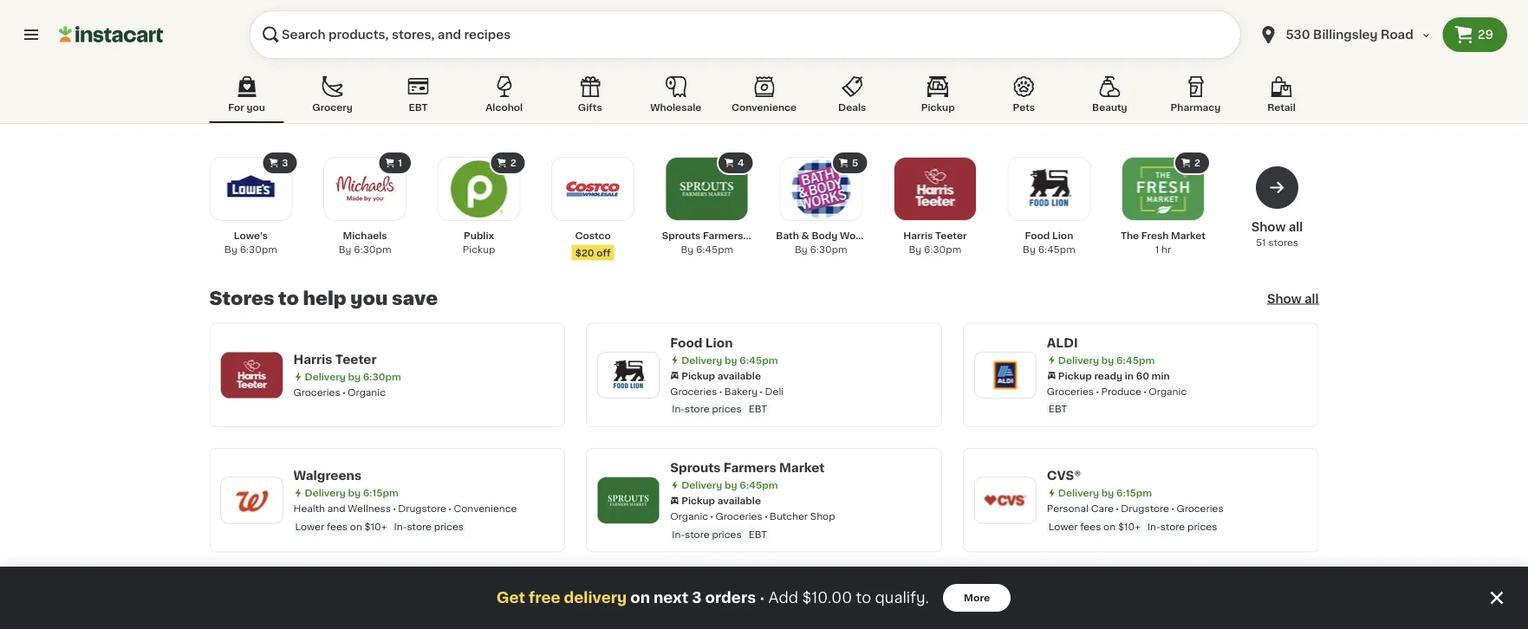 Task type: describe. For each thing, give the bounding box(es) containing it.
by inside lowe's by 6:30pm
[[225, 245, 237, 254]]

pickup button
[[901, 73, 976, 123]]

lowe's by 6:30pm
[[225, 231, 277, 254]]

harris teeter
[[293, 353, 377, 366]]

beauty
[[1092, 103, 1128, 112]]

store inside groceries bakery deli in-store prices ebt
[[685, 404, 710, 414]]

convenience inside 'health and wellness drugstore convenience lower fees on $10+ in-store prices'
[[454, 504, 517, 514]]

6:15pm for cvs®
[[1117, 489, 1152, 498]]

fresh
[[1142, 231, 1169, 241]]

food lion logo image
[[606, 353, 651, 398]]

the
[[1121, 231, 1139, 241]]

for you
[[228, 103, 265, 112]]

treatment tracker modal dialog
[[0, 567, 1528, 629]]

$20
[[575, 248, 594, 257]]

beauty button
[[1073, 73, 1147, 123]]

food lion
[[670, 337, 733, 349]]

pets button
[[987, 73, 1061, 123]]

publix
[[464, 231, 494, 241]]

by for aldi
[[1102, 355, 1114, 365]]

pickup available for farmers
[[682, 496, 761, 506]]

publix pickup
[[463, 231, 495, 254]]

530 billingsley road button
[[1258, 10, 1433, 59]]

stores to help you save tab panel
[[201, 151, 1328, 553]]

groceries produce organic ebt
[[1047, 387, 1187, 414]]

grocery
[[312, 103, 353, 112]]

hr
[[1162, 245, 1171, 254]]

sprouts for sprouts farmers market by 6:45pm
[[662, 231, 701, 241]]

in- inside organic groceries butcher shop in-store prices ebt
[[672, 530, 685, 539]]

billingsley
[[1313, 29, 1378, 41]]

&
[[802, 231, 809, 241]]

5
[[852, 158, 859, 168]]

show all 51 stores
[[1252, 221, 1303, 248]]

pickup ready in 60 min
[[1058, 371, 1170, 381]]

in- inside personal care drugstore groceries lower fees on $10+ in-store prices
[[1148, 522, 1161, 531]]

for you button
[[209, 73, 284, 123]]

off
[[597, 248, 611, 257]]

publix image
[[450, 160, 509, 218]]

market for sprouts farmers market by 6:45pm
[[746, 231, 780, 241]]

the fresh market image
[[1134, 160, 1193, 218]]

29
[[1478, 29, 1494, 41]]

530
[[1286, 29, 1311, 41]]

harris for harris teeter by 6:30pm
[[904, 231, 933, 241]]

butcher
[[770, 512, 808, 521]]

pickup for sprouts farmers market
[[682, 496, 715, 506]]

pharmacy button
[[1159, 73, 1233, 123]]

6:30pm for michaels by 6:30pm
[[354, 245, 391, 254]]

by for food lion
[[725, 355, 737, 365]]

pets
[[1013, 103, 1035, 112]]

bath & body works image
[[792, 160, 851, 218]]

stores
[[1269, 238, 1299, 248]]

in- inside 'health and wellness drugstore convenience lower fees on $10+ in-store prices'
[[394, 522, 407, 531]]

6:15pm for walgreens
[[363, 489, 399, 498]]

ebt button
[[381, 73, 456, 123]]

body
[[812, 231, 838, 241]]

$10.00
[[802, 591, 852, 606]]

harris teeter logo image
[[229, 353, 274, 398]]

store inside organic groceries butcher shop in-store prices ebt
[[685, 530, 710, 539]]

•
[[760, 591, 765, 605]]

4
[[738, 158, 744, 168]]

aldi logo image
[[983, 353, 1028, 398]]

drugstore inside personal care drugstore groceries lower fees on $10+ in-store prices
[[1121, 504, 1170, 514]]

organic inside groceries produce organic ebt
[[1149, 387, 1187, 396]]

personal care drugstore groceries lower fees on $10+ in-store prices
[[1047, 504, 1224, 531]]

costco $20 off
[[575, 231, 611, 257]]

stores to help you save
[[209, 290, 438, 308]]

on inside 'health and wellness drugstore convenience lower fees on $10+ in-store prices'
[[350, 522, 362, 531]]

gifts
[[578, 103, 602, 112]]

lowe's
[[234, 231, 268, 241]]

costco
[[575, 231, 611, 241]]

michaels
[[343, 231, 387, 241]]

by inside michaels by 6:30pm
[[339, 245, 352, 254]]

groceries for groceries bakery deli in-store prices ebt
[[670, 387, 717, 396]]

add
[[769, 591, 799, 606]]

ebt inside groceries bakery deli in-store prices ebt
[[749, 404, 767, 414]]

6:30pm inside bath & body works by 6:30pm
[[810, 245, 848, 254]]

aldi
[[1047, 337, 1078, 349]]

pickup inside button
[[921, 103, 955, 112]]

walgreens logo image
[[229, 478, 274, 523]]

produce
[[1101, 387, 1142, 396]]

get free delivery on next 3 orders • add $10.00 to qualify.
[[497, 591, 929, 606]]

on inside treatment tracker modal dialog
[[631, 591, 650, 606]]

pickup down publix
[[463, 245, 495, 254]]

delivery for aldi
[[1058, 355, 1099, 365]]

to inside treatment tracker modal dialog
[[856, 591, 871, 606]]

michaels image
[[336, 160, 395, 218]]

bakery
[[725, 387, 758, 396]]

6:30pm for delivery by 6:30pm
[[363, 372, 401, 382]]

orders
[[705, 591, 756, 606]]

on inside personal care drugstore groceries lower fees on $10+ in-store prices
[[1104, 522, 1116, 531]]

530 billingsley road
[[1286, 29, 1414, 41]]

deals button
[[815, 73, 890, 123]]

sprouts farmers market
[[670, 462, 825, 474]]

the fresh market 1 hr
[[1121, 231, 1206, 254]]

pickup for aldi
[[1058, 371, 1092, 381]]

1 inside the fresh market 1 hr
[[1155, 245, 1159, 254]]

qualify.
[[875, 591, 929, 606]]

organic groceries butcher shop in-store prices ebt
[[670, 512, 835, 539]]

alcohol
[[486, 103, 523, 112]]

by for harris teeter
[[348, 372, 361, 382]]

delivery for walgreens
[[305, 489, 346, 498]]

alcohol button
[[467, 73, 542, 123]]

harris for harris teeter
[[293, 353, 332, 366]]

show all
[[1267, 293, 1319, 305]]

6:45pm inside food lion by 6:45pm
[[1038, 245, 1076, 254]]

60
[[1136, 371, 1150, 381]]

next
[[654, 591, 689, 606]]

groceries inside organic groceries butcher shop in-store prices ebt
[[716, 512, 763, 521]]

delivery by 6:15pm for walgreens
[[305, 489, 399, 498]]

51
[[1256, 238, 1266, 248]]

6:45pm for aldi
[[1117, 355, 1155, 365]]

groceries for groceries organic
[[293, 388, 340, 397]]

available for lion
[[718, 371, 761, 381]]

ready
[[1094, 371, 1123, 381]]

prices inside groceries bakery deli in-store prices ebt
[[712, 404, 742, 414]]

delivery by 6:45pm for sprouts farmers market
[[682, 481, 778, 490]]

walgreens
[[293, 470, 362, 482]]

instacart image
[[59, 24, 163, 45]]

retail button
[[1244, 73, 1319, 123]]



Task type: locate. For each thing, give the bounding box(es) containing it.
0 horizontal spatial 1
[[398, 158, 402, 168]]

1 horizontal spatial 1
[[1155, 245, 1159, 254]]

fees inside 'health and wellness drugstore convenience lower fees on $10+ in-store prices'
[[327, 522, 348, 531]]

1 horizontal spatial delivery by 6:15pm
[[1058, 489, 1152, 498]]

available up bakery
[[718, 371, 761, 381]]

sprouts inside sprouts farmers market by 6:45pm
[[662, 231, 701, 241]]

0 horizontal spatial delivery by 6:15pm
[[305, 489, 399, 498]]

0 vertical spatial sprouts
[[662, 231, 701, 241]]

6:45pm down "food lion" image
[[1038, 245, 1076, 254]]

pickup for food lion
[[682, 371, 715, 381]]

in- inside groceries bakery deli in-store prices ebt
[[672, 404, 685, 414]]

store inside personal care drugstore groceries lower fees on $10+ in-store prices
[[1161, 522, 1185, 531]]

0 horizontal spatial convenience
[[454, 504, 517, 514]]

1 horizontal spatial organic
[[670, 512, 708, 521]]

by down the michaels
[[339, 245, 352, 254]]

farmers up organic groceries butcher shop in-store prices ebt
[[724, 462, 776, 474]]

delivery by 6:30pm
[[305, 372, 401, 382]]

you right help
[[350, 290, 388, 308]]

delivery down sprouts farmers market
[[682, 481, 723, 490]]

delivery by 6:45pm for aldi
[[1058, 355, 1155, 365]]

Search field
[[250, 10, 1241, 59]]

delivery down harris teeter
[[305, 372, 346, 382]]

show inside 'popup button'
[[1267, 293, 1302, 305]]

0 vertical spatial harris
[[904, 231, 933, 241]]

on down care
[[1104, 522, 1116, 531]]

1 horizontal spatial harris
[[904, 231, 933, 241]]

you inside the for you button
[[247, 103, 265, 112]]

all for show all
[[1305, 293, 1319, 305]]

min
[[1152, 371, 1170, 381]]

0 horizontal spatial drugstore
[[398, 504, 446, 514]]

1 $10+ from the left
[[365, 522, 387, 531]]

0 horizontal spatial teeter
[[335, 353, 377, 366]]

0 horizontal spatial you
[[247, 103, 265, 112]]

delivery down aldi
[[1058, 355, 1099, 365]]

gifts button
[[553, 73, 627, 123]]

delivery
[[564, 591, 627, 606]]

bath & body works by 6:30pm
[[776, 231, 871, 254]]

harris down the harris teeter image
[[904, 231, 933, 241]]

delivery down the walgreens
[[305, 489, 346, 498]]

show
[[1252, 221, 1286, 233], [1267, 293, 1302, 305]]

ebt left alcohol
[[409, 103, 428, 112]]

None search field
[[250, 10, 1241, 59]]

on left next
[[631, 591, 650, 606]]

by for sprouts farmers market
[[725, 481, 737, 490]]

by inside bath & body works by 6:30pm
[[795, 245, 808, 254]]

shop categories tab list
[[209, 73, 1319, 123]]

convenience button
[[725, 73, 804, 123]]

1 horizontal spatial convenience
[[732, 103, 797, 112]]

1 horizontal spatial 2
[[1195, 158, 1201, 168]]

by for walgreens
[[348, 489, 361, 498]]

cvs® logo image
[[983, 478, 1028, 523]]

farmers inside sprouts farmers market by 6:45pm
[[703, 231, 743, 241]]

prices inside organic groceries butcher shop in-store prices ebt
[[712, 530, 742, 539]]

drugstore right wellness
[[398, 504, 446, 514]]

6:30pm inside harris teeter by 6:30pm
[[924, 245, 962, 254]]

1 right the michaels image
[[398, 158, 402, 168]]

lion up bakery
[[706, 337, 733, 349]]

organic down min
[[1149, 387, 1187, 396]]

to inside the stores to help you save tab panel
[[278, 290, 299, 308]]

2 horizontal spatial organic
[[1149, 387, 1187, 396]]

2
[[510, 158, 516, 168], [1195, 158, 1201, 168]]

groceries organic
[[293, 388, 386, 397]]

2 2 from the left
[[1195, 158, 1201, 168]]

market up the butcher
[[779, 462, 825, 474]]

food lion by 6:45pm
[[1023, 231, 1076, 254]]

by down lowe's
[[225, 245, 237, 254]]

$10+
[[365, 522, 387, 531], [1118, 522, 1141, 531]]

2 by from the left
[[339, 245, 352, 254]]

lion down "food lion" image
[[1052, 231, 1074, 241]]

convenience inside button
[[732, 103, 797, 112]]

delivery by 6:45pm for food lion
[[682, 355, 778, 365]]

6:30pm down the harris teeter image
[[924, 245, 962, 254]]

by down the &
[[795, 245, 808, 254]]

pickup down the 'food lion' on the bottom of page
[[682, 371, 715, 381]]

wholesale
[[650, 103, 702, 112]]

delivery for food lion
[[682, 355, 723, 365]]

1 horizontal spatial you
[[350, 290, 388, 308]]

1 horizontal spatial lion
[[1052, 231, 1074, 241]]

sprouts farmers market logo image
[[606, 478, 651, 523]]

0 vertical spatial you
[[247, 103, 265, 112]]

drugstore
[[398, 504, 446, 514], [1121, 504, 1170, 514]]

1 vertical spatial show
[[1267, 293, 1302, 305]]

1 horizontal spatial drugstore
[[1121, 504, 1170, 514]]

lion inside food lion by 6:45pm
[[1052, 231, 1074, 241]]

farmers down sprouts farmers market image
[[703, 231, 743, 241]]

0 vertical spatial lion
[[1052, 231, 1074, 241]]

teeter up delivery by 6:30pm
[[335, 353, 377, 366]]

fees inside personal care drugstore groceries lower fees on $10+ in-store prices
[[1080, 522, 1101, 531]]

teeter inside harris teeter by 6:30pm
[[935, 231, 967, 241]]

market for sprouts farmers market
[[779, 462, 825, 474]]

by for cvs®
[[1102, 489, 1114, 498]]

pickup available for lion
[[682, 371, 761, 381]]

1 horizontal spatial fees
[[1080, 522, 1101, 531]]

farmers for sprouts farmers market
[[724, 462, 776, 474]]

lower down the health
[[295, 522, 324, 531]]

6:45pm for sprouts farmers market
[[740, 481, 778, 490]]

more button
[[943, 584, 1011, 612]]

0 vertical spatial show
[[1252, 221, 1286, 233]]

lowe's image
[[222, 160, 280, 218]]

2 for publix pickup
[[510, 158, 516, 168]]

by
[[725, 355, 737, 365], [1102, 355, 1114, 365], [348, 372, 361, 382], [725, 481, 737, 490], [348, 489, 361, 498], [1102, 489, 1114, 498]]

in-
[[672, 404, 685, 414], [394, 522, 407, 531], [1148, 522, 1161, 531], [672, 530, 685, 539]]

sprouts farmers market image
[[678, 160, 737, 218]]

available up organic groceries butcher shop in-store prices ebt
[[718, 496, 761, 506]]

1 vertical spatial you
[[350, 290, 388, 308]]

retail
[[1268, 103, 1296, 112]]

6:45pm
[[696, 245, 733, 254], [1038, 245, 1076, 254], [740, 355, 778, 365], [1117, 355, 1155, 365], [740, 481, 778, 490]]

4 by from the left
[[795, 245, 808, 254]]

6:15pm up personal care drugstore groceries lower fees on $10+ in-store prices
[[1117, 489, 1152, 498]]

0 vertical spatial pickup available
[[682, 371, 761, 381]]

6:45pm down sprouts farmers market
[[740, 481, 778, 490]]

6:30pm down the michaels
[[354, 245, 391, 254]]

pickup
[[921, 103, 955, 112], [463, 245, 495, 254], [682, 371, 715, 381], [1058, 371, 1092, 381], [682, 496, 715, 506]]

0 horizontal spatial lion
[[706, 337, 733, 349]]

0 horizontal spatial all
[[1289, 221, 1303, 233]]

organic
[[1149, 387, 1187, 396], [348, 388, 386, 397], [670, 512, 708, 521]]

harris inside harris teeter by 6:30pm
[[904, 231, 933, 241]]

0 horizontal spatial lower
[[295, 522, 324, 531]]

pickup available up organic groceries butcher shop in-store prices ebt
[[682, 496, 761, 506]]

harris teeter image
[[906, 160, 965, 218]]

personal
[[1047, 504, 1089, 514]]

by up care
[[1102, 489, 1114, 498]]

groceries for groceries produce organic ebt
[[1047, 387, 1094, 396]]

0 horizontal spatial 6:15pm
[[363, 489, 399, 498]]

food for food lion
[[670, 337, 703, 349]]

help
[[303, 290, 346, 308]]

1 lower from the left
[[295, 522, 324, 531]]

delivery by 6:15pm
[[305, 489, 399, 498], [1058, 489, 1152, 498]]

by inside sprouts farmers market by 6:45pm
[[681, 245, 694, 254]]

to left help
[[278, 290, 299, 308]]

delivery by 6:45pm down the 'food lion' on the bottom of page
[[682, 355, 778, 365]]

all
[[1289, 221, 1303, 233], [1305, 293, 1319, 305]]

1 vertical spatial 1
[[1155, 245, 1159, 254]]

$10+ inside 'health and wellness drugstore convenience lower fees on $10+ in-store prices'
[[365, 522, 387, 531]]

on
[[350, 522, 362, 531], [1104, 522, 1116, 531], [631, 591, 650, 606]]

0 horizontal spatial harris
[[293, 353, 332, 366]]

delivery for cvs®
[[1058, 489, 1099, 498]]

6:45pm for food lion
[[740, 355, 778, 365]]

1 delivery by 6:15pm from the left
[[305, 489, 399, 498]]

groceries inside groceries bakery deli in-store prices ebt
[[670, 387, 717, 396]]

3 inside treatment tracker modal dialog
[[692, 591, 702, 606]]

2 fees from the left
[[1080, 522, 1101, 531]]

food down "food lion" image
[[1025, 231, 1050, 241]]

2 pickup available from the top
[[682, 496, 761, 506]]

wellness
[[348, 504, 391, 514]]

by up the groceries organic
[[348, 372, 361, 382]]

lower inside personal care drugstore groceries lower fees on $10+ in-store prices
[[1049, 522, 1078, 531]]

1 vertical spatial sprouts
[[670, 462, 721, 474]]

0 horizontal spatial 2
[[510, 158, 516, 168]]

michaels by 6:30pm
[[339, 231, 391, 254]]

pickup available up groceries bakery deli in-store prices ebt at the bottom
[[682, 371, 761, 381]]

2 6:15pm from the left
[[1117, 489, 1152, 498]]

convenience
[[732, 103, 797, 112], [454, 504, 517, 514]]

delivery by 6:15pm up care
[[1058, 489, 1152, 498]]

sprouts down groceries bakery deli in-store prices ebt at the bottom
[[670, 462, 721, 474]]

farmers for sprouts farmers market by 6:45pm
[[703, 231, 743, 241]]

2 drugstore from the left
[[1121, 504, 1170, 514]]

free
[[529, 591, 561, 606]]

1 horizontal spatial 3
[[692, 591, 702, 606]]

by inside harris teeter by 6:30pm
[[909, 245, 922, 254]]

6:30pm up the groceries organic
[[363, 372, 401, 382]]

1 vertical spatial available
[[718, 496, 761, 506]]

1 horizontal spatial $10+
[[1118, 522, 1141, 531]]

1 available from the top
[[718, 371, 761, 381]]

0 vertical spatial 1
[[398, 158, 402, 168]]

harris teeter by 6:30pm
[[904, 231, 967, 254]]

care
[[1091, 504, 1114, 514]]

6:45pm inside sprouts farmers market by 6:45pm
[[696, 245, 733, 254]]

prices inside 'health and wellness drugstore convenience lower fees on $10+ in-store prices'
[[434, 522, 464, 531]]

health and wellness drugstore convenience lower fees on $10+ in-store prices
[[293, 504, 517, 531]]

harris
[[904, 231, 933, 241], [293, 353, 332, 366]]

market for the fresh market 1 hr
[[1171, 231, 1206, 241]]

drugstore inside 'health and wellness drugstore convenience lower fees on $10+ in-store prices'
[[398, 504, 446, 514]]

1 horizontal spatial to
[[856, 591, 871, 606]]

0 vertical spatial all
[[1289, 221, 1303, 233]]

fees down and
[[327, 522, 348, 531]]

2 delivery by 6:15pm from the left
[[1058, 489, 1152, 498]]

6:30pm inside michaels by 6:30pm
[[354, 245, 391, 254]]

0 vertical spatial teeter
[[935, 231, 967, 241]]

store
[[685, 404, 710, 414], [407, 522, 432, 531], [1161, 522, 1185, 531], [685, 530, 710, 539]]

health
[[293, 504, 325, 514]]

delivery down the 'food lion' on the bottom of page
[[682, 355, 723, 365]]

organic inside organic groceries butcher shop in-store prices ebt
[[670, 512, 708, 521]]

0 horizontal spatial on
[[350, 522, 362, 531]]

road
[[1381, 29, 1414, 41]]

teeter down the harris teeter image
[[935, 231, 967, 241]]

teeter
[[935, 231, 967, 241], [335, 353, 377, 366]]

6:45pm down sprouts farmers market image
[[696, 245, 733, 254]]

0 horizontal spatial food
[[670, 337, 703, 349]]

0 vertical spatial convenience
[[732, 103, 797, 112]]

3 right next
[[692, 591, 702, 606]]

sprouts for sprouts farmers market
[[670, 462, 721, 474]]

and
[[328, 504, 346, 514]]

groceries inside groceries produce organic ebt
[[1047, 387, 1094, 396]]

6:45pm up deli
[[740, 355, 778, 365]]

ebt inside organic groceries butcher shop in-store prices ebt
[[749, 530, 767, 539]]

all for show all 51 stores
[[1289, 221, 1303, 233]]

pharmacy
[[1171, 103, 1221, 112]]

sprouts
[[662, 231, 701, 241], [670, 462, 721, 474]]

6:30pm for lowe's by 6:30pm
[[240, 245, 277, 254]]

6 by from the left
[[1023, 245, 1036, 254]]

1 vertical spatial harris
[[293, 353, 332, 366]]

6:30pm down lowe's
[[240, 245, 277, 254]]

lower down "personal" on the bottom
[[1049, 522, 1078, 531]]

food lion image
[[1020, 160, 1079, 218]]

lion for food lion
[[706, 337, 733, 349]]

3 right lowe's image
[[282, 158, 288, 168]]

farmers
[[703, 231, 743, 241], [724, 462, 776, 474]]

store inside 'health and wellness drugstore convenience lower fees on $10+ in-store prices'
[[407, 522, 432, 531]]

bath
[[776, 231, 799, 241]]

0 horizontal spatial organic
[[348, 388, 386, 397]]

for
[[228, 103, 244, 112]]

groceries bakery deli in-store prices ebt
[[670, 387, 784, 414]]

market up hr
[[1171, 231, 1206, 241]]

1 6:15pm from the left
[[363, 489, 399, 498]]

save
[[392, 290, 438, 308]]

by inside food lion by 6:45pm
[[1023, 245, 1036, 254]]

available
[[718, 371, 761, 381], [718, 496, 761, 506]]

market left the &
[[746, 231, 780, 241]]

0 vertical spatial available
[[718, 371, 761, 381]]

1 horizontal spatial lower
[[1049, 522, 1078, 531]]

prices
[[712, 404, 742, 414], [434, 522, 464, 531], [1188, 522, 1217, 531], [712, 530, 742, 539]]

you
[[247, 103, 265, 112], [350, 290, 388, 308]]

3 inside the stores to help you save tab panel
[[282, 158, 288, 168]]

delivery for sprouts farmers market
[[682, 481, 723, 490]]

sprouts farmers market by 6:45pm
[[662, 231, 780, 254]]

530 billingsley road button
[[1248, 10, 1443, 59]]

6:15pm up wellness
[[363, 489, 399, 498]]

delivery up "personal" on the bottom
[[1058, 489, 1099, 498]]

get
[[497, 591, 525, 606]]

5 by from the left
[[909, 245, 922, 254]]

6:30pm down body
[[810, 245, 848, 254]]

available for farmers
[[718, 496, 761, 506]]

1 pickup available from the top
[[682, 371, 761, 381]]

by up the ready
[[1102, 355, 1114, 365]]

lion for food lion by 6:45pm
[[1052, 231, 1074, 241]]

1 vertical spatial teeter
[[335, 353, 377, 366]]

teeter for harris teeter
[[335, 353, 377, 366]]

lower inside 'health and wellness drugstore convenience lower fees on $10+ in-store prices'
[[295, 522, 324, 531]]

1 left hr
[[1155, 245, 1159, 254]]

drugstore right care
[[1121, 504, 1170, 514]]

0 vertical spatial to
[[278, 290, 299, 308]]

3 by from the left
[[681, 245, 694, 254]]

1 drugstore from the left
[[398, 504, 446, 514]]

all inside 'popup button'
[[1305, 293, 1319, 305]]

organic down delivery by 6:30pm
[[348, 388, 386, 397]]

groceries inside personal care drugstore groceries lower fees on $10+ in-store prices
[[1177, 504, 1224, 514]]

by down sprouts farmers market image
[[681, 245, 694, 254]]

teeter for harris teeter by 6:30pm
[[935, 231, 967, 241]]

works
[[840, 231, 871, 241]]

1 vertical spatial all
[[1305, 293, 1319, 305]]

1 vertical spatial lion
[[706, 337, 733, 349]]

more
[[964, 593, 990, 603]]

2 horizontal spatial on
[[1104, 522, 1116, 531]]

1 2 from the left
[[510, 158, 516, 168]]

food
[[1025, 231, 1050, 241], [670, 337, 703, 349]]

you right for
[[247, 103, 265, 112]]

ebt inside button
[[409, 103, 428, 112]]

1 vertical spatial to
[[856, 591, 871, 606]]

2 right publix image on the top left of page
[[510, 158, 516, 168]]

0 vertical spatial food
[[1025, 231, 1050, 241]]

2 $10+ from the left
[[1118, 522, 1141, 531]]

market inside the fresh market 1 hr
[[1171, 231, 1206, 241]]

sprouts down sprouts farmers market image
[[662, 231, 701, 241]]

0 horizontal spatial 3
[[282, 158, 288, 168]]

food up groceries bakery deli in-store prices ebt at the bottom
[[670, 337, 703, 349]]

6:45pm up "in"
[[1117, 355, 1155, 365]]

1 horizontal spatial 6:15pm
[[1117, 489, 1152, 498]]

delivery for harris teeter
[[305, 372, 346, 382]]

cvs®
[[1047, 470, 1081, 482]]

0 horizontal spatial to
[[278, 290, 299, 308]]

show down stores
[[1267, 293, 1302, 305]]

0 horizontal spatial $10+
[[365, 522, 387, 531]]

pickup up the harris teeter image
[[921, 103, 955, 112]]

2 right the fresh market image
[[1195, 158, 1201, 168]]

pickup available
[[682, 371, 761, 381], [682, 496, 761, 506]]

show up '51'
[[1252, 221, 1286, 233]]

1 by from the left
[[225, 245, 237, 254]]

shop
[[810, 512, 835, 521]]

show for show all 51 stores
[[1252, 221, 1286, 233]]

delivery by 6:45pm down sprouts farmers market
[[682, 481, 778, 490]]

groceries
[[670, 387, 717, 396], [1047, 387, 1094, 396], [293, 388, 340, 397], [1177, 504, 1224, 514], [716, 512, 763, 521]]

1 vertical spatial 3
[[692, 591, 702, 606]]

0 vertical spatial 3
[[282, 158, 288, 168]]

fees down care
[[1080, 522, 1101, 531]]

by up bakery
[[725, 355, 737, 365]]

ebt down pickup ready in 60 min
[[1049, 404, 1067, 414]]

harris up the groceries organic
[[293, 353, 332, 366]]

food inside food lion by 6:45pm
[[1025, 231, 1050, 241]]

grocery button
[[295, 73, 370, 123]]

in
[[1125, 371, 1134, 381]]

by down the harris teeter image
[[909, 245, 922, 254]]

0 vertical spatial farmers
[[703, 231, 743, 241]]

wholesale button
[[639, 73, 713, 123]]

show all button
[[1267, 290, 1319, 307]]

0 horizontal spatial fees
[[327, 522, 348, 531]]

ebt up •
[[749, 530, 767, 539]]

ebt down deli
[[749, 404, 767, 414]]

delivery by 6:45pm up the ready
[[1058, 355, 1155, 365]]

1 vertical spatial food
[[670, 337, 703, 349]]

6:15pm
[[363, 489, 399, 498], [1117, 489, 1152, 498]]

1 vertical spatial farmers
[[724, 462, 776, 474]]

prices inside personal care drugstore groceries lower fees on $10+ in-store prices
[[1188, 522, 1217, 531]]

1 horizontal spatial on
[[631, 591, 650, 606]]

delivery by 6:15pm for cvs®
[[1058, 489, 1152, 498]]

all inside show all 51 stores
[[1289, 221, 1303, 233]]

1 vertical spatial convenience
[[454, 504, 517, 514]]

1 horizontal spatial teeter
[[935, 231, 967, 241]]

by up wellness
[[348, 489, 361, 498]]

deals
[[838, 103, 866, 112]]

1 fees from the left
[[327, 522, 348, 531]]

1 horizontal spatial all
[[1305, 293, 1319, 305]]

to right $10.00 on the right of page
[[856, 591, 871, 606]]

29 button
[[1443, 17, 1508, 52]]

2 available from the top
[[718, 496, 761, 506]]

you inside the stores to help you save tab panel
[[350, 290, 388, 308]]

pickup left the ready
[[1058, 371, 1092, 381]]

$10+ inside personal care drugstore groceries lower fees on $10+ in-store prices
[[1118, 522, 1141, 531]]

show for show all
[[1267, 293, 1302, 305]]

organic right the sprouts farmers market logo
[[670, 512, 708, 521]]

ebt inside groceries produce organic ebt
[[1049, 404, 1067, 414]]

by down sprouts farmers market
[[725, 481, 737, 490]]

1 vertical spatial pickup available
[[682, 496, 761, 506]]

6:30pm inside lowe's by 6:30pm
[[240, 245, 277, 254]]

deli
[[765, 387, 784, 396]]

delivery by 6:15pm up and
[[305, 489, 399, 498]]

costco image
[[564, 160, 623, 218]]

show inside show all 51 stores
[[1252, 221, 1286, 233]]

market inside sprouts farmers market by 6:45pm
[[746, 231, 780, 241]]

2 lower from the left
[[1049, 522, 1078, 531]]

2 for the fresh market 1 hr
[[1195, 158, 1201, 168]]

food for food lion by 6:45pm
[[1025, 231, 1050, 241]]

by down "food lion" image
[[1023, 245, 1036, 254]]

1 horizontal spatial food
[[1025, 231, 1050, 241]]

pickup down sprouts farmers market
[[682, 496, 715, 506]]

on down wellness
[[350, 522, 362, 531]]

fees
[[327, 522, 348, 531], [1080, 522, 1101, 531]]



Task type: vqa. For each thing, say whether or not it's contained in the screenshot.
21+ to the right
no



